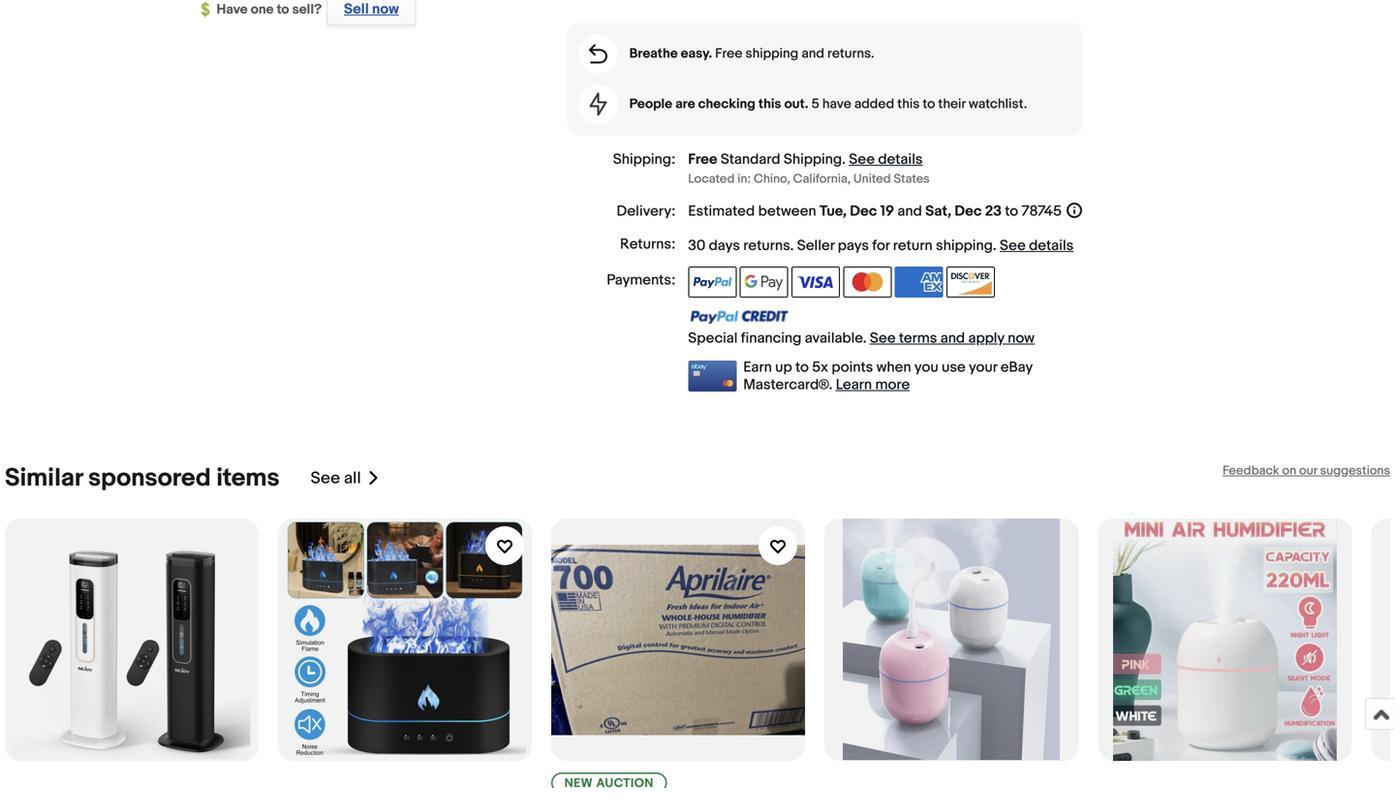 Task type: locate. For each thing, give the bounding box(es) containing it.
master card image
[[844, 267, 892, 298]]

this right added
[[898, 96, 920, 112]]

people
[[630, 96, 673, 112]]

shipping up out.
[[746, 46, 799, 62]]

0 horizontal spatial see details link
[[849, 151, 923, 168]]

2 horizontal spatial .
[[993, 237, 997, 255]]

.
[[843, 151, 846, 168], [791, 237, 794, 255], [993, 237, 997, 255]]

on
[[1283, 463, 1297, 478]]

see details link down 78745
[[1000, 237, 1074, 255]]

. down "23"
[[993, 237, 997, 255]]

learn more link
[[836, 376, 910, 394]]

see details link
[[849, 151, 923, 168], [1000, 237, 1074, 255]]

visa image
[[792, 267, 840, 298]]

easy.
[[681, 46, 713, 62]]

special
[[689, 330, 738, 347]]

1 horizontal spatial this
[[898, 96, 920, 112]]

people are checking this out. 5 have added this to their watchlist.
[[630, 96, 1028, 112]]

see all
[[311, 468, 361, 489]]

. for returns
[[791, 237, 794, 255]]

0 horizontal spatial and
[[802, 46, 825, 62]]

see details link up united
[[849, 151, 923, 168]]

now inside "link"
[[372, 0, 399, 18]]

in:
[[738, 172, 751, 187]]

dec left "23"
[[955, 203, 982, 220]]

with details__icon image left people
[[590, 93, 607, 116]]

1 horizontal spatial .
[[843, 151, 846, 168]]

2 horizontal spatial and
[[941, 330, 966, 347]]

1 vertical spatial details
[[1030, 237, 1074, 255]]

points
[[832, 359, 874, 376]]

states
[[894, 172, 930, 187]]

earn up to 5x points when you use your ebay mastercard®.
[[744, 359, 1033, 394]]

1 horizontal spatial and
[[898, 203, 923, 220]]

and
[[802, 46, 825, 62], [898, 203, 923, 220], [941, 330, 966, 347]]

1 vertical spatial with details__icon image
[[590, 93, 607, 116]]

1 horizontal spatial see details link
[[1000, 237, 1074, 255]]

california,
[[794, 172, 851, 187]]

0 horizontal spatial details
[[879, 151, 923, 168]]

1 horizontal spatial dec
[[955, 203, 982, 220]]

0 vertical spatial shipping
[[746, 46, 799, 62]]

1 horizontal spatial shipping
[[936, 237, 993, 255]]

estimated between tue, dec 19 and sat, dec 23 to 78745
[[689, 203, 1062, 220]]

0 vertical spatial and
[[802, 46, 825, 62]]

see terms and apply now link
[[870, 330, 1035, 347]]

see down "23"
[[1000, 237, 1026, 255]]

estimated
[[689, 203, 755, 220]]

delivery:
[[617, 203, 676, 220]]

american express image
[[895, 267, 944, 298]]

details inside the free standard shipping . see details located in: chino, california, united states
[[879, 151, 923, 168]]

one
[[251, 1, 274, 18]]

1 this from the left
[[759, 96, 782, 112]]

0 vertical spatial with details__icon image
[[589, 44, 608, 64]]

. inside the free standard shipping . see details located in: chino, california, united states
[[843, 151, 846, 168]]

1 horizontal spatial details
[[1030, 237, 1074, 255]]

0 horizontal spatial dec
[[850, 203, 878, 220]]

see
[[849, 151, 875, 168], [1000, 237, 1026, 255], [870, 330, 896, 347], [311, 468, 340, 489]]

2 dec from the left
[[955, 203, 982, 220]]

details
[[879, 151, 923, 168], [1030, 237, 1074, 255]]

to left 5x
[[796, 359, 809, 376]]

learn
[[836, 376, 873, 394]]

with details__icon image left the breathe
[[589, 44, 608, 64]]

this left out.
[[759, 96, 782, 112]]

feedback
[[1223, 463, 1280, 478]]

1 vertical spatial free
[[689, 151, 718, 168]]

dec
[[850, 203, 878, 220], [955, 203, 982, 220]]

. for shipping
[[843, 151, 846, 168]]

1 with details__icon image from the top
[[589, 44, 608, 64]]

terms
[[899, 330, 938, 347]]

with details__icon image
[[589, 44, 608, 64], [590, 93, 607, 116]]

details up states
[[879, 151, 923, 168]]

when
[[877, 359, 912, 376]]

returns
[[744, 237, 791, 255]]

with details__icon image for breathe
[[589, 44, 608, 64]]

special financing available. see terms and apply now
[[689, 330, 1035, 347]]

ebay mastercard image
[[689, 361, 737, 392]]

1 horizontal spatial now
[[1008, 330, 1035, 347]]

2 vertical spatial and
[[941, 330, 966, 347]]

to inside earn up to 5x points when you use your ebay mastercard®.
[[796, 359, 809, 376]]

0 horizontal spatial this
[[759, 96, 782, 112]]

shipping:
[[613, 151, 676, 168]]

dec left 19
[[850, 203, 878, 220]]

returns:
[[620, 236, 676, 253]]

now
[[372, 0, 399, 18], [1008, 330, 1035, 347]]

this
[[759, 96, 782, 112], [898, 96, 920, 112]]

free right "easy."
[[716, 46, 743, 62]]

and left returns. on the right top
[[802, 46, 825, 62]]

available.
[[805, 330, 867, 347]]

. left seller
[[791, 237, 794, 255]]

and right 19
[[898, 203, 923, 220]]

see all link
[[311, 463, 381, 493]]

0 vertical spatial details
[[879, 151, 923, 168]]

for
[[873, 237, 890, 255]]

shipping
[[746, 46, 799, 62], [936, 237, 993, 255]]

2 with details__icon image from the top
[[590, 93, 607, 116]]

free
[[716, 46, 743, 62], [689, 151, 718, 168]]

more
[[876, 376, 910, 394]]

google pay image
[[740, 267, 789, 298]]

checking
[[699, 96, 756, 112]]

details down 78745
[[1030, 237, 1074, 255]]

and for dec
[[898, 203, 923, 220]]

see up united
[[849, 151, 875, 168]]

all
[[344, 468, 361, 489]]

0 horizontal spatial .
[[791, 237, 794, 255]]

similar sponsored items
[[5, 463, 280, 493]]

payments:
[[607, 271, 676, 289]]

standard
[[721, 151, 781, 168]]

feedback on our suggestions link
[[1223, 463, 1391, 478]]

shipping up discover image
[[936, 237, 993, 255]]

0 vertical spatial now
[[372, 0, 399, 18]]

use
[[942, 359, 966, 376]]

free standard shipping . see details located in: chino, california, united states
[[689, 151, 930, 187]]

now right sell at top left
[[372, 0, 399, 18]]

0 horizontal spatial now
[[372, 0, 399, 18]]

and up 'use'
[[941, 330, 966, 347]]

similar
[[5, 463, 83, 493]]

See all text field
[[311, 468, 361, 489]]

and for see
[[941, 330, 966, 347]]

suggestions
[[1321, 463, 1391, 478]]

sponsored
[[88, 463, 211, 493]]

learn more
[[836, 376, 910, 394]]

. up california,
[[843, 151, 846, 168]]

0 vertical spatial see details link
[[849, 151, 923, 168]]

78745
[[1022, 203, 1062, 220]]

now up 'ebay'
[[1008, 330, 1035, 347]]

feedback on our suggestions
[[1223, 463, 1391, 478]]

breathe easy. free shipping and returns.
[[630, 46, 875, 62]]

their
[[939, 96, 966, 112]]

free up located
[[689, 151, 718, 168]]

to
[[277, 1, 289, 18], [923, 96, 936, 112], [1006, 203, 1019, 220], [796, 359, 809, 376]]

1 vertical spatial and
[[898, 203, 923, 220]]

ebay
[[1001, 359, 1033, 376]]

sell?
[[292, 1, 322, 18]]



Task type: describe. For each thing, give the bounding box(es) containing it.
days
[[709, 237, 740, 255]]

discover image
[[947, 267, 996, 298]]

seller
[[798, 237, 835, 255]]

with details__icon image for people
[[590, 93, 607, 116]]

your
[[969, 359, 998, 376]]

items
[[217, 463, 280, 493]]

up
[[776, 359, 793, 376]]

watchlist.
[[969, 96, 1028, 112]]

united
[[854, 172, 891, 187]]

sell now
[[344, 0, 399, 18]]

to right "23"
[[1006, 203, 1019, 220]]

returns.
[[828, 46, 875, 62]]

see inside the free standard shipping . see details located in: chino, california, united states
[[849, 151, 875, 168]]

to left their
[[923, 96, 936, 112]]

1 dec from the left
[[850, 203, 878, 220]]

sell now link
[[322, 0, 416, 26]]

paypal image
[[689, 267, 737, 298]]

our
[[1300, 463, 1318, 478]]

breathe
[[630, 46, 678, 62]]

return
[[894, 237, 933, 255]]

5
[[812, 96, 820, 112]]

5x
[[813, 359, 829, 376]]

you
[[915, 359, 939, 376]]

have one to sell?
[[217, 1, 322, 18]]

located
[[689, 172, 735, 187]]

30 days returns . seller pays for return shipping . see details
[[689, 237, 1074, 255]]

sat,
[[926, 203, 952, 220]]

tue,
[[820, 203, 847, 220]]

between
[[759, 203, 817, 220]]

19
[[881, 203, 895, 220]]

shipping
[[784, 151, 843, 168]]

out.
[[785, 96, 809, 112]]

apply
[[969, 330, 1005, 347]]

earn
[[744, 359, 772, 376]]

pays
[[838, 237, 870, 255]]

added
[[855, 96, 895, 112]]

1 vertical spatial see details link
[[1000, 237, 1074, 255]]

1 vertical spatial shipping
[[936, 237, 993, 255]]

have
[[217, 1, 248, 18]]

are
[[676, 96, 696, 112]]

chino,
[[754, 172, 791, 187]]

sell
[[344, 0, 369, 18]]

0 vertical spatial free
[[716, 46, 743, 62]]

see left all
[[311, 468, 340, 489]]

30
[[689, 237, 706, 255]]

mastercard®.
[[744, 376, 833, 394]]

to right one
[[277, 1, 289, 18]]

see up when
[[870, 330, 896, 347]]

paypal credit image
[[689, 309, 789, 325]]

financing
[[741, 330, 802, 347]]

advertisement region
[[1100, 0, 1391, 98]]

1 vertical spatial now
[[1008, 330, 1035, 347]]

have
[[823, 96, 852, 112]]

dollar sign image
[[201, 2, 217, 18]]

23
[[986, 203, 1002, 220]]

free inside the free standard shipping . see details located in: chino, california, united states
[[689, 151, 718, 168]]

0 horizontal spatial shipping
[[746, 46, 799, 62]]

2 this from the left
[[898, 96, 920, 112]]



Task type: vqa. For each thing, say whether or not it's contained in the screenshot.
music
no



